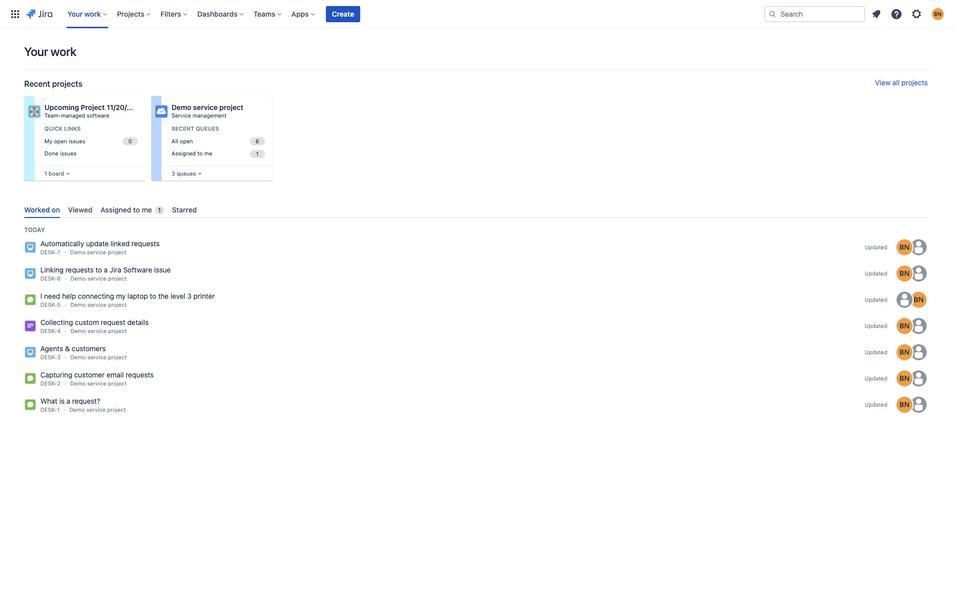 Task type: describe. For each thing, give the bounding box(es) containing it.
apps
[[292, 9, 309, 18]]

3 inside 3 queues dropdown button
[[172, 170, 175, 177]]

today
[[24, 226, 45, 234]]

projects
[[117, 9, 144, 18]]

teams
[[254, 9, 275, 18]]

1 for 1 board
[[44, 170, 47, 177]]

2 vertical spatial ben nelson image
[[911, 292, 927, 308]]

demo inside automatically update linked requests desk-7 · demo service project
[[70, 249, 86, 255]]

your profile and settings image
[[932, 8, 944, 20]]

ben nelson image for capturing customer email requests
[[897, 371, 913, 387]]

customers
[[72, 344, 106, 353]]

1 vertical spatial issues
[[60, 150, 77, 157]]

my open issues link
[[42, 136, 139, 147]]

desk- inside i need help connecting my laptop to the level 3 printer desk-5 · demo service project
[[40, 301, 57, 308]]

search image
[[769, 10, 777, 18]]

updated for i need help connecting my laptop to the level 3 printer
[[865, 296, 888, 303]]

updated for automatically update linked requests
[[865, 244, 888, 251]]

the
[[158, 292, 169, 300]]

6
[[57, 275, 61, 282]]

requests for email
[[126, 371, 154, 379]]

linking
[[40, 266, 64, 274]]

3 queues button
[[170, 168, 204, 179]]

0 horizontal spatial work
[[51, 44, 76, 59]]

service inside i need help connecting my laptop to the level 3 printer desk-5 · demo service project
[[87, 301, 106, 308]]

avatar group element for automatically update linked requests
[[896, 238, 928, 256]]

update
[[86, 239, 109, 248]]

to inside i need help connecting my laptop to the level 3 printer desk-5 · demo service project
[[150, 292, 156, 300]]

3 queues
[[172, 170, 196, 177]]

to left starred
[[133, 205, 140, 214]]

worked on
[[24, 205, 60, 214]]

assigned to me inside tab list
[[101, 205, 152, 214]]

view all projects
[[875, 78, 928, 87]]

1 horizontal spatial me
[[204, 150, 212, 157]]

desk- inside capturing customer email requests desk-2 · demo service project
[[40, 380, 57, 387]]

&
[[65, 344, 70, 353]]

agents & customers desk-3 · demo service project
[[40, 344, 127, 360]]

recent projects
[[24, 79, 82, 88]]

ben nelson image for automatically update linked requests
[[897, 239, 913, 255]]

Search field
[[765, 6, 866, 22]]

linked
[[111, 239, 130, 248]]

project inside collecting custom request details desk-4 · demo service project
[[108, 328, 127, 334]]

updated for what is a request?
[[865, 401, 888, 408]]

requests inside linking requests to a jira software issue desk-6 · demo service project
[[65, 266, 94, 274]]

demo service project service management
[[172, 103, 243, 119]]

demo inside collecting custom request details desk-4 · demo service project
[[70, 328, 86, 334]]

· inside linking requests to a jira software issue desk-6 · demo service project
[[65, 275, 66, 282]]

a inside linking requests to a jira software issue desk-6 · demo service project
[[104, 266, 108, 274]]

queues for recent queues
[[196, 125, 219, 132]]

quick
[[44, 125, 63, 132]]

filters
[[161, 9, 181, 18]]

1 vertical spatial your work
[[24, 44, 76, 59]]

is
[[59, 397, 65, 405]]

all open link
[[170, 136, 266, 147]]

upcoming project 11/20/2023 team-managed software
[[44, 103, 145, 119]]

1 horizontal spatial projects
[[902, 78, 928, 87]]

desk- inside linking requests to a jira software issue desk-6 · demo service project
[[40, 275, 57, 282]]

service inside demo service project service management
[[193, 103, 218, 112]]

· inside what is a request? desk-1 · demo service project
[[64, 406, 65, 413]]

avatar group element for what is a request?
[[896, 396, 928, 414]]

collecting custom request details desk-4 · demo service project
[[40, 318, 149, 334]]

what is a request? desk-1 · demo service project
[[40, 397, 126, 413]]

laptop
[[128, 292, 148, 300]]

connecting
[[78, 292, 114, 300]]

open for upcoming
[[54, 138, 67, 144]]

· inside agents & customers desk-3 · demo service project
[[65, 354, 66, 360]]

service inside agents & customers desk-3 · demo service project
[[87, 354, 107, 360]]

11/20/2023
[[107, 103, 145, 112]]

example customer image for what is a request?
[[911, 397, 927, 413]]

starred
[[172, 205, 197, 214]]

customer
[[74, 371, 105, 379]]

service inside what is a request? desk-1 · demo service project
[[87, 406, 106, 413]]

· inside capturing customer email requests desk-2 · demo service project
[[65, 380, 66, 387]]

i
[[40, 292, 42, 300]]

upcoming
[[44, 103, 79, 112]]

project inside what is a request? desk-1 · demo service project
[[107, 406, 126, 413]]

your work button
[[64, 6, 111, 22]]

quick links
[[44, 125, 81, 132]]

done issues
[[44, 150, 77, 157]]

filters button
[[158, 6, 191, 22]]

service
[[172, 112, 191, 119]]

linking requests to a jira software issue desk-6 · demo service project
[[40, 266, 171, 282]]

7
[[57, 249, 60, 255]]

agents
[[40, 344, 63, 353]]

on
[[52, 205, 60, 214]]

project inside i need help connecting my laptop to the level 3 printer desk-5 · demo service project
[[108, 301, 127, 308]]

service inside collecting custom request details desk-4 · demo service project
[[88, 328, 107, 334]]

dashboards button
[[194, 6, 248, 22]]

custom
[[75, 318, 99, 327]]

ben nelson image for collecting custom request details
[[897, 318, 913, 334]]

project inside capturing customer email requests desk-2 · demo service project
[[108, 380, 127, 387]]

updated for agents & customers
[[865, 349, 888, 355]]

board image
[[64, 170, 72, 178]]

capturing
[[40, 371, 72, 379]]

1 horizontal spatial assigned to me
[[172, 150, 212, 157]]

managed
[[61, 112, 85, 119]]

all
[[172, 138, 178, 144]]

example customer image for capturing customer email requests
[[911, 371, 927, 387]]

issue
[[154, 266, 171, 274]]

appswitcher icon image
[[9, 8, 21, 20]]

demo inside agents & customers desk-3 · demo service project
[[70, 354, 86, 360]]

email
[[107, 371, 124, 379]]

what
[[40, 397, 57, 405]]

apps button
[[289, 6, 319, 22]]



Task type: locate. For each thing, give the bounding box(es) containing it.
demo inside capturing customer email requests desk-2 · demo service project
[[70, 380, 86, 387]]

1 for 1
[[158, 206, 161, 214]]

0 horizontal spatial assigned to me
[[101, 205, 152, 214]]

1 open from the left
[[54, 138, 67, 144]]

management
[[193, 112, 227, 119]]

desk- inside what is a request? desk-1 · demo service project
[[40, 406, 57, 413]]

tab list
[[20, 201, 932, 218]]

project
[[219, 103, 243, 112], [108, 249, 126, 255], [108, 275, 127, 282], [108, 301, 127, 308], [108, 328, 127, 334], [108, 354, 127, 360], [108, 380, 127, 387], [107, 406, 126, 413]]

avatar group element for linking requests to a jira software issue
[[896, 265, 928, 283]]

worked
[[24, 205, 50, 214]]

1 ben nelson image from the top
[[897, 318, 913, 334]]

1 horizontal spatial work
[[85, 9, 101, 18]]

create
[[332, 9, 354, 18]]

team-
[[44, 112, 61, 119]]

assigned to me down the all open
[[172, 150, 212, 157]]

1 vertical spatial 1
[[158, 206, 161, 214]]

me
[[204, 150, 212, 157], [142, 205, 152, 214]]

work up "recent projects"
[[51, 44, 76, 59]]

4 updated from the top
[[865, 323, 888, 329]]

primary element
[[6, 0, 765, 28]]

1 down is
[[57, 406, 60, 413]]

desk- down linking
[[40, 275, 57, 282]]

1 desk- from the top
[[40, 249, 57, 255]]

desk- inside automatically update linked requests desk-7 · demo service project
[[40, 249, 57, 255]]

automatically
[[40, 239, 84, 248]]

done issues link
[[42, 148, 139, 159]]

7 desk- from the top
[[40, 406, 57, 413]]

1 vertical spatial 3
[[187, 292, 192, 300]]

automatically update linked requests desk-7 · demo service project
[[40, 239, 160, 255]]

0 vertical spatial work
[[85, 9, 101, 18]]

project inside linking requests to a jira software issue desk-6 · demo service project
[[108, 275, 127, 282]]

banner
[[0, 0, 956, 28]]

projects button
[[114, 6, 155, 22]]

demo
[[172, 103, 191, 112], [70, 249, 86, 255], [70, 275, 86, 282], [70, 301, 86, 308], [70, 328, 86, 334], [70, 354, 86, 360], [70, 380, 86, 387], [69, 406, 85, 413]]

my open issues
[[44, 138, 85, 144]]

2 vertical spatial example customer image
[[911, 318, 927, 334]]

projects
[[902, 78, 928, 87], [52, 79, 82, 88]]

1 vertical spatial requests
[[65, 266, 94, 274]]

· inside i need help connecting my laptop to the level 3 printer desk-5 · demo service project
[[65, 301, 66, 308]]

projects right all
[[902, 78, 928, 87]]

5 updated from the top
[[865, 349, 888, 355]]

recent up the all open
[[172, 125, 194, 132]]

to up board image
[[197, 150, 203, 157]]

recent for recent projects
[[24, 79, 50, 88]]

software
[[123, 266, 152, 274]]

2 vertical spatial requests
[[126, 371, 154, 379]]

5
[[57, 301, 61, 308]]

service
[[193, 103, 218, 112], [87, 249, 106, 255], [87, 275, 107, 282], [87, 301, 106, 308], [88, 328, 107, 334], [87, 354, 107, 360], [87, 380, 106, 387], [87, 406, 106, 413]]

3 example customer image from the top
[[911, 371, 927, 387]]

6 updated from the top
[[865, 375, 888, 382]]

0 horizontal spatial 3
[[57, 354, 61, 360]]

demo down customer
[[70, 380, 86, 387]]

3 down agents
[[57, 354, 61, 360]]

service down customer
[[87, 380, 106, 387]]

0 horizontal spatial recent
[[24, 79, 50, 88]]

1 horizontal spatial your
[[68, 9, 83, 18]]

service down 'request?' on the bottom left of page
[[87, 406, 106, 413]]

example customer image for automatically update linked requests
[[911, 239, 927, 255]]

avatar group element for agents & customers
[[896, 343, 928, 361]]

· down is
[[64, 406, 65, 413]]

create button
[[326, 6, 360, 22]]

my
[[116, 292, 126, 300]]

1 board button
[[42, 168, 72, 179]]

service down custom
[[88, 328, 107, 334]]

open for demo
[[180, 138, 193, 144]]

requests inside capturing customer email requests desk-2 · demo service project
[[126, 371, 154, 379]]

example customer image for agents & customers
[[911, 344, 927, 360]]

2 updated from the top
[[865, 270, 888, 277]]

recent up upcoming
[[24, 79, 50, 88]]

my
[[44, 138, 52, 144]]

· right 4
[[65, 328, 66, 334]]

your inside dropdown button
[[68, 9, 83, 18]]

service down the "customers"
[[87, 354, 107, 360]]

desk-
[[40, 249, 57, 255], [40, 275, 57, 282], [40, 301, 57, 308], [40, 328, 57, 334], [40, 354, 57, 360], [40, 380, 57, 387], [40, 406, 57, 413]]

help
[[62, 292, 76, 300]]

· down &
[[65, 354, 66, 360]]

jira
[[110, 266, 121, 274]]

queues
[[196, 125, 219, 132], [177, 170, 196, 177]]

demo right 6
[[70, 275, 86, 282]]

notifications image
[[871, 8, 883, 20]]

your work inside your work dropdown button
[[68, 9, 101, 18]]

requests
[[132, 239, 160, 248], [65, 266, 94, 274], [126, 371, 154, 379]]

issues down links
[[69, 138, 85, 144]]

1 vertical spatial me
[[142, 205, 152, 214]]

requests inside automatically update linked requests desk-7 · demo service project
[[132, 239, 160, 248]]

avatar group element
[[896, 238, 928, 256], [896, 265, 928, 283], [896, 291, 928, 309], [896, 317, 928, 335], [896, 343, 928, 361], [896, 370, 928, 388], [896, 396, 928, 414]]

viewed
[[68, 205, 92, 214]]

2 avatar group element from the top
[[896, 265, 928, 283]]

· right 7
[[64, 249, 66, 255]]

1 vertical spatial example customer image
[[897, 292, 913, 308]]

demo inside i need help connecting my laptop to the level 3 printer desk-5 · demo service project
[[70, 301, 86, 308]]

jira image
[[26, 8, 52, 20], [26, 8, 52, 20]]

3 updated from the top
[[865, 296, 888, 303]]

desk- inside agents & customers desk-3 · demo service project
[[40, 354, 57, 360]]

updated for capturing customer email requests
[[865, 375, 888, 382]]

3 right level
[[187, 292, 192, 300]]

printer
[[193, 292, 215, 300]]

a left 'jira'
[[104, 266, 108, 274]]

service up the connecting
[[87, 275, 107, 282]]

0 vertical spatial assigned to me
[[172, 150, 212, 157]]

6 desk- from the top
[[40, 380, 57, 387]]

· right the 5
[[65, 301, 66, 308]]

queues down management
[[196, 125, 219, 132]]

1 horizontal spatial assigned
[[172, 150, 196, 157]]

queues down the all open
[[177, 170, 196, 177]]

requests right linked
[[132, 239, 160, 248]]

updated
[[865, 244, 888, 251], [865, 270, 888, 277], [865, 296, 888, 303], [865, 323, 888, 329], [865, 349, 888, 355], [865, 375, 888, 382], [865, 401, 888, 408]]

1 vertical spatial work
[[51, 44, 76, 59]]

assigned inside tab list
[[101, 205, 131, 214]]

ben nelson image
[[897, 239, 913, 255], [897, 266, 913, 282], [911, 292, 927, 308]]

requests for linked
[[132, 239, 160, 248]]

0 vertical spatial recent
[[24, 79, 50, 88]]

capturing customer email requests desk-2 · demo service project
[[40, 371, 154, 387]]

recent queues
[[172, 125, 219, 132]]

example customer image for collecting custom request details
[[911, 318, 927, 334]]

2 vertical spatial 1
[[57, 406, 60, 413]]

0 vertical spatial assigned
[[172, 150, 196, 157]]

1 vertical spatial queues
[[177, 170, 196, 177]]

ben nelson image for agents & customers
[[897, 344, 913, 360]]

0 vertical spatial example customer image
[[911, 266, 927, 282]]

avatar group element for collecting custom request details
[[896, 317, 928, 335]]

me left starred
[[142, 205, 152, 214]]

1 updated from the top
[[865, 244, 888, 251]]

assigned up linked
[[101, 205, 131, 214]]

5 desk- from the top
[[40, 354, 57, 360]]

2 ben nelson image from the top
[[897, 344, 913, 360]]

1 vertical spatial your
[[24, 44, 48, 59]]

1 vertical spatial a
[[66, 397, 70, 405]]

1 vertical spatial assigned to me
[[101, 205, 152, 214]]

1 horizontal spatial recent
[[172, 125, 194, 132]]

project inside demo service project service management
[[219, 103, 243, 112]]

· inside automatically update linked requests desk-7 · demo service project
[[64, 249, 66, 255]]

assigned to me up linked
[[101, 205, 152, 214]]

0 horizontal spatial 1
[[44, 170, 47, 177]]

software
[[87, 112, 109, 119]]

0 vertical spatial requests
[[132, 239, 160, 248]]

desk- down need
[[40, 301, 57, 308]]

your work
[[68, 9, 101, 18], [24, 44, 76, 59]]

0 vertical spatial a
[[104, 266, 108, 274]]

project inside automatically update linked requests desk-7 · demo service project
[[108, 249, 126, 255]]

work inside dropdown button
[[85, 9, 101, 18]]

1 horizontal spatial a
[[104, 266, 108, 274]]

2 horizontal spatial 3
[[187, 292, 192, 300]]

3 inside agents & customers desk-3 · demo service project
[[57, 354, 61, 360]]

service inside capturing customer email requests desk-2 · demo service project
[[87, 380, 106, 387]]

1 example customer image from the top
[[911, 239, 927, 255]]

1 vertical spatial recent
[[172, 125, 194, 132]]

1 left starred
[[158, 206, 161, 214]]

to left the
[[150, 292, 156, 300]]

requests right the email
[[126, 371, 154, 379]]

1 avatar group element from the top
[[896, 238, 928, 256]]

1 board
[[44, 170, 64, 177]]

0 horizontal spatial assigned
[[101, 205, 131, 214]]

0 horizontal spatial me
[[142, 205, 152, 214]]

your work left projects
[[68, 9, 101, 18]]

a inside what is a request? desk-1 · demo service project
[[66, 397, 70, 405]]

your work up "recent projects"
[[24, 44, 76, 59]]

need
[[44, 292, 60, 300]]

3 inside i need help connecting my laptop to the level 3 printer desk-5 · demo service project
[[187, 292, 192, 300]]

demo down 'request?' on the bottom left of page
[[69, 406, 85, 413]]

0 vertical spatial 3
[[172, 170, 175, 177]]

ben nelson image
[[897, 318, 913, 334], [897, 344, 913, 360], [897, 371, 913, 387], [897, 397, 913, 413]]

1 horizontal spatial open
[[180, 138, 193, 144]]

service down update
[[87, 249, 106, 255]]

demo inside demo service project service management
[[172, 103, 191, 112]]

me down all open link on the top of the page
[[204, 150, 212, 157]]

2 open from the left
[[180, 138, 193, 144]]

1 vertical spatial assigned
[[101, 205, 131, 214]]

4 desk- from the top
[[40, 328, 57, 334]]

1 inside tab list
[[158, 206, 161, 214]]

0 vertical spatial your work
[[68, 9, 101, 18]]

3
[[172, 170, 175, 177], [187, 292, 192, 300], [57, 354, 61, 360]]

2 vertical spatial 3
[[57, 354, 61, 360]]

1 vertical spatial ben nelson image
[[897, 266, 913, 282]]

service up management
[[193, 103, 218, 112]]

service down the connecting
[[87, 301, 106, 308]]

6 avatar group element from the top
[[896, 370, 928, 388]]

0 vertical spatial your
[[68, 9, 83, 18]]

done
[[44, 150, 58, 157]]

banner containing your work
[[0, 0, 956, 28]]

0 horizontal spatial your
[[24, 44, 48, 59]]

request?
[[72, 397, 100, 405]]

avatar group element for capturing customer email requests
[[896, 370, 928, 388]]

to left 'jira'
[[96, 266, 102, 274]]

4 avatar group element from the top
[[896, 317, 928, 335]]

open right all
[[180, 138, 193, 144]]

4
[[57, 328, 61, 334]]

issues down my open issues
[[60, 150, 77, 157]]

1 inside what is a request? desk-1 · demo service project
[[57, 406, 60, 413]]

example customer image for linking requests to a jira software issue
[[911, 266, 927, 282]]

open right 'my'
[[54, 138, 67, 144]]

demo down custom
[[70, 328, 86, 334]]

desk- down capturing at left
[[40, 380, 57, 387]]

requests right linking
[[65, 266, 94, 274]]

a
[[104, 266, 108, 274], [66, 397, 70, 405]]

2 horizontal spatial 1
[[158, 206, 161, 214]]

7 avatar group element from the top
[[896, 396, 928, 414]]

· right 6
[[65, 275, 66, 282]]

assigned down the all open
[[172, 150, 196, 157]]

demo down help
[[70, 301, 86, 308]]

demo down automatically
[[70, 249, 86, 255]]

0 vertical spatial me
[[204, 150, 212, 157]]

board
[[49, 170, 64, 177]]

0 horizontal spatial a
[[66, 397, 70, 405]]

1 left board
[[44, 170, 47, 177]]

level
[[171, 292, 185, 300]]

demo inside what is a request? desk-1 · demo service project
[[69, 406, 85, 413]]

desk- down collecting
[[40, 328, 57, 334]]

board image
[[196, 170, 204, 178]]

dashboards
[[197, 9, 238, 18]]

recent for recent queues
[[172, 125, 194, 132]]

all
[[893, 78, 900, 87]]

5 avatar group element from the top
[[896, 343, 928, 361]]

service inside linking requests to a jira software issue desk-6 · demo service project
[[87, 275, 107, 282]]

collecting
[[40, 318, 73, 327]]

4 example customer image from the top
[[911, 397, 927, 413]]

0 vertical spatial ben nelson image
[[897, 239, 913, 255]]

help image
[[891, 8, 903, 20]]

avatar group element for i need help connecting my laptop to the level 3 printer
[[896, 291, 928, 309]]

demo inside linking requests to a jira software issue desk-6 · demo service project
[[70, 275, 86, 282]]

4 ben nelson image from the top
[[897, 397, 913, 413]]

2
[[57, 380, 60, 387]]

assigned to me
[[172, 150, 212, 157], [101, 205, 152, 214]]

1 horizontal spatial 1
[[57, 406, 60, 413]]

settings image
[[911, 8, 923, 20]]

a right is
[[66, 397, 70, 405]]

project
[[81, 103, 105, 112]]

desk- down what
[[40, 406, 57, 413]]

open
[[54, 138, 67, 144], [180, 138, 193, 144]]

tab list containing worked on
[[20, 201, 932, 218]]

7 updated from the top
[[865, 401, 888, 408]]

· right 2
[[65, 380, 66, 387]]

assigned to me link
[[170, 148, 266, 159]]

view
[[875, 78, 891, 87]]

desk- inside collecting custom request details desk-4 · demo service project
[[40, 328, 57, 334]]

view all projects link
[[875, 78, 928, 89]]

queues for 3 queues
[[177, 170, 196, 177]]

· inside collecting custom request details desk-4 · demo service project
[[65, 328, 66, 334]]

example customer image
[[911, 239, 927, 255], [911, 344, 927, 360], [911, 371, 927, 387], [911, 397, 927, 413]]

0 horizontal spatial projects
[[52, 79, 82, 88]]

0 vertical spatial 1
[[44, 170, 47, 177]]

2 example customer image from the top
[[911, 344, 927, 360]]

1 horizontal spatial 3
[[172, 170, 175, 177]]

updated for collecting custom request details
[[865, 323, 888, 329]]

updated for linking requests to a jira software issue
[[865, 270, 888, 277]]

0 vertical spatial queues
[[196, 125, 219, 132]]

3 desk- from the top
[[40, 301, 57, 308]]

teams button
[[251, 6, 286, 22]]

work
[[85, 9, 101, 18], [51, 44, 76, 59]]

i need help connecting my laptop to the level 3 printer desk-5 · demo service project
[[40, 292, 215, 308]]

3 left board image
[[172, 170, 175, 177]]

to inside linking requests to a jira software issue desk-6 · demo service project
[[96, 266, 102, 274]]

ben nelson image for what is a request?
[[897, 397, 913, 413]]

3 avatar group element from the top
[[896, 291, 928, 309]]

links
[[64, 125, 81, 132]]

3 ben nelson image from the top
[[897, 371, 913, 387]]

project inside agents & customers desk-3 · demo service project
[[108, 354, 127, 360]]

demo down the "customers"
[[70, 354, 86, 360]]

projects up upcoming
[[52, 79, 82, 88]]

2 desk- from the top
[[40, 275, 57, 282]]

demo up "service"
[[172, 103, 191, 112]]

details
[[127, 318, 149, 327]]

queues inside dropdown button
[[177, 170, 196, 177]]

desk- down agents
[[40, 354, 57, 360]]

request
[[101, 318, 125, 327]]

ben nelson image for linking requests to a jira software issue
[[897, 266, 913, 282]]

desk- down automatically
[[40, 249, 57, 255]]

1 inside dropdown button
[[44, 170, 47, 177]]

example customer image
[[911, 266, 927, 282], [897, 292, 913, 308], [911, 318, 927, 334]]

to
[[197, 150, 203, 157], [133, 205, 140, 214], [96, 266, 102, 274], [150, 292, 156, 300]]

assigned
[[172, 150, 196, 157], [101, 205, 131, 214]]

service inside automatically update linked requests desk-7 · demo service project
[[87, 249, 106, 255]]

0 vertical spatial issues
[[69, 138, 85, 144]]

all open
[[172, 138, 193, 144]]

work left projects
[[85, 9, 101, 18]]

0 horizontal spatial open
[[54, 138, 67, 144]]



Task type: vqa. For each thing, say whether or not it's contained in the screenshot.
is cloned by
no



